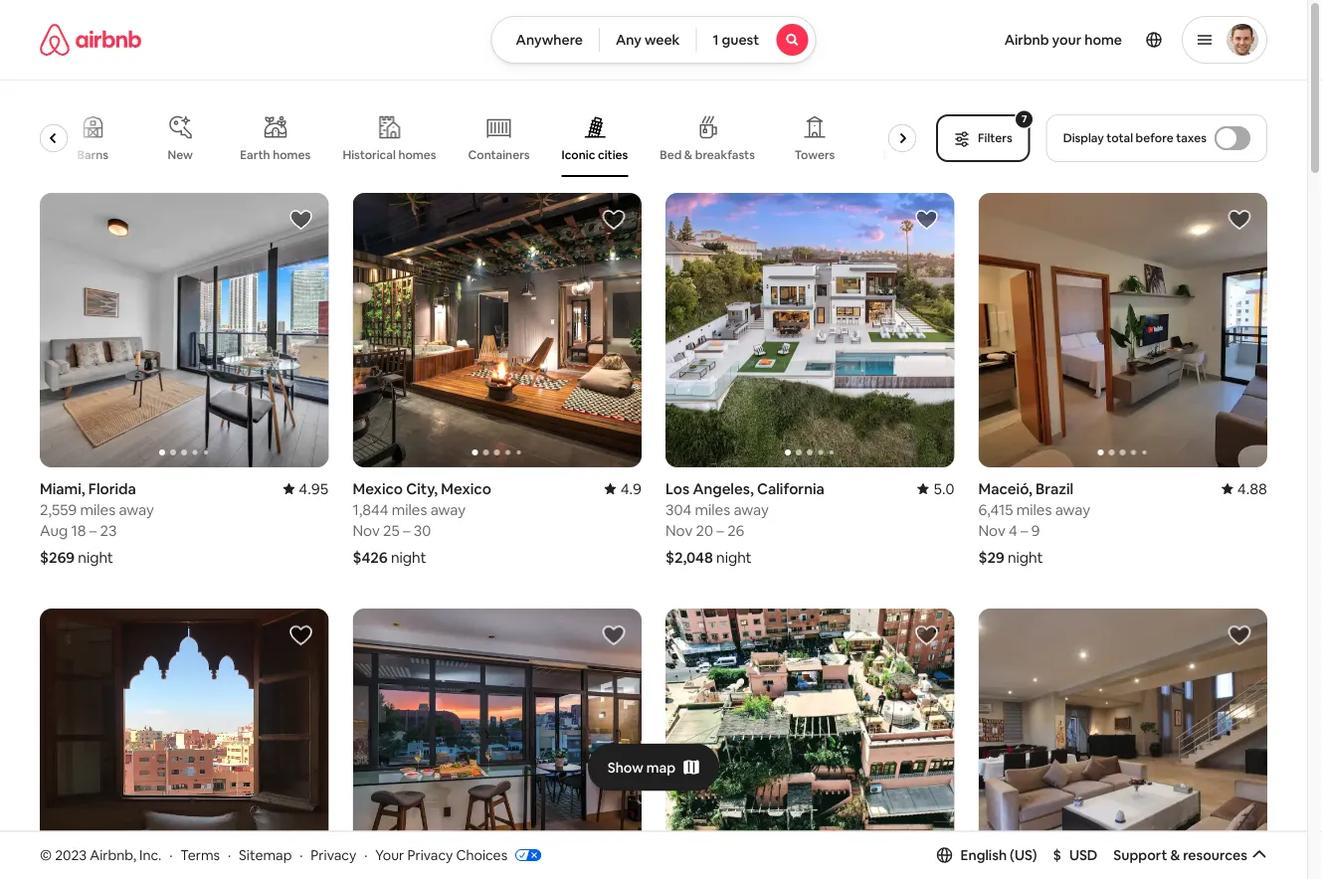 Task type: locate. For each thing, give the bounding box(es) containing it.
– left "9"
[[1021, 521, 1029, 540]]

homes right earth
[[273, 147, 311, 163]]

0 horizontal spatial homes
[[273, 147, 311, 163]]

away inside maceió, brazil 6,415 miles away nov 4 – 9 $29 night
[[1056, 500, 1091, 520]]

4 – from the left
[[1021, 521, 1029, 540]]

· left privacy link
[[300, 847, 303, 865]]

barns
[[77, 147, 108, 163]]

3 – from the left
[[717, 521, 724, 540]]

away down florida
[[119, 500, 154, 520]]

add to wishlist: marrakech, morocco image
[[915, 624, 939, 648]]

nov down 1,844
[[353, 521, 380, 540]]

night down 26
[[717, 548, 752, 567]]

new
[[168, 147, 193, 163]]

any
[[616, 31, 642, 49]]

– right '25'
[[403, 521, 411, 540]]

add to wishlist: los angeles, california image
[[915, 208, 939, 232]]

resources
[[1184, 847, 1248, 865]]

4 · from the left
[[364, 847, 368, 865]]

·
[[169, 847, 173, 865], [228, 847, 231, 865], [300, 847, 303, 865], [364, 847, 368, 865]]

your
[[376, 847, 404, 865]]

– left 26
[[717, 521, 724, 540]]

2 · from the left
[[228, 847, 231, 865]]

night inside the miami, florida 2,559 miles away aug 18 – 23 $269 night
[[78, 548, 113, 567]]

airbnb your home
[[1005, 31, 1123, 49]]

mexico right the city,
[[441, 479, 492, 499]]

0 horizontal spatial nov
[[353, 521, 380, 540]]

earth
[[240, 147, 270, 163]]

add to wishlist: mexico city, mexico image
[[602, 208, 626, 232]]

1 horizontal spatial mexico
[[441, 479, 492, 499]]

add to wishlist: miami, florida image
[[289, 208, 313, 232]]

· left your
[[364, 847, 368, 865]]

23
[[100, 521, 117, 540]]

None search field
[[491, 16, 817, 64]]

night down "9"
[[1008, 548, 1044, 567]]

display total before taxes button
[[1047, 114, 1268, 162]]

support & resources button
[[1114, 847, 1268, 865]]

2 away from the left
[[431, 500, 466, 520]]

2 privacy from the left
[[408, 847, 453, 865]]

homes
[[399, 147, 437, 162], [273, 147, 311, 163]]

away up 30
[[431, 500, 466, 520]]

2 horizontal spatial nov
[[979, 521, 1006, 540]]

nov inside maceió, brazil 6,415 miles away nov 4 – 9 $29 night
[[979, 521, 1006, 540]]

0 horizontal spatial &
[[685, 147, 693, 163]]

1 add to wishlist: marrakech, morocco image from the left
[[289, 624, 313, 648]]

privacy
[[311, 847, 357, 865], [408, 847, 453, 865]]

&
[[685, 147, 693, 163], [1171, 847, 1181, 865]]

mexico up 1,844
[[353, 479, 403, 499]]

show map
[[608, 759, 676, 777]]

filters button
[[937, 114, 1031, 162]]

2 night from the left
[[391, 548, 427, 567]]

$269
[[40, 548, 75, 567]]

map
[[647, 759, 676, 777]]

1 horizontal spatial privacy
[[408, 847, 453, 865]]

26
[[728, 521, 745, 540]]

usd
[[1070, 847, 1098, 865]]

night
[[78, 548, 113, 567], [391, 548, 427, 567], [717, 548, 752, 567], [1008, 548, 1044, 567]]

1 horizontal spatial add to wishlist: marrakech, morocco image
[[1228, 624, 1252, 648]]

iconic cities
[[562, 147, 628, 162]]

· right terms link
[[228, 847, 231, 865]]

miles down the city,
[[392, 500, 427, 520]]

nov inside the mexico city, mexico 1,844 miles away nov 25 – 30 $426 night
[[353, 521, 380, 540]]

terms · sitemap · privacy
[[180, 847, 357, 865]]

& right the bed
[[685, 147, 693, 163]]

miami, florida 2,559 miles away aug 18 – 23 $269 night
[[40, 479, 154, 567]]

$2,048
[[666, 548, 714, 567]]

miles up "9"
[[1017, 500, 1052, 520]]

1 horizontal spatial nov
[[666, 521, 693, 540]]

9
[[1032, 521, 1041, 540]]

night down 30
[[391, 548, 427, 567]]

away up 26
[[734, 500, 769, 520]]

2 nov from the left
[[666, 521, 693, 540]]

$ usd
[[1054, 847, 1098, 865]]

miles up 20
[[695, 500, 731, 520]]

4.95
[[299, 479, 329, 499]]

away down brazil
[[1056, 500, 1091, 520]]

0 horizontal spatial add to wishlist: marrakech, morocco image
[[289, 624, 313, 648]]

privacy right your
[[408, 847, 453, 865]]

1 – from the left
[[89, 521, 97, 540]]

1 nov from the left
[[353, 521, 380, 540]]

4.88 out of 5 average rating image
[[1222, 479, 1268, 499]]

4.9 out of 5 average rating image
[[605, 479, 642, 499]]

before
[[1136, 130, 1174, 146]]

1 vertical spatial &
[[1171, 847, 1181, 865]]

breakfasts
[[696, 147, 755, 163]]

1 night from the left
[[78, 548, 113, 567]]

nov
[[353, 521, 380, 540], [666, 521, 693, 540], [979, 521, 1006, 540]]

4 miles from the left
[[1017, 500, 1052, 520]]

bed & breakfasts
[[660, 147, 755, 163]]

taxes
[[1177, 130, 1207, 146]]

$29
[[979, 548, 1005, 567]]

3 away from the left
[[734, 500, 769, 520]]

3 nov from the left
[[979, 521, 1006, 540]]

· right inc.
[[169, 847, 173, 865]]

choices
[[456, 847, 508, 865]]

nov for nov 20 – 26
[[666, 521, 693, 540]]

4
[[1009, 521, 1018, 540]]

maceió,
[[979, 479, 1033, 499]]

1 horizontal spatial homes
[[399, 147, 437, 162]]

night down "23"
[[78, 548, 113, 567]]

away
[[119, 500, 154, 520], [431, 500, 466, 520], [734, 500, 769, 520], [1056, 500, 1091, 520]]

0 horizontal spatial privacy
[[311, 847, 357, 865]]

1 away from the left
[[119, 500, 154, 520]]

2 – from the left
[[403, 521, 411, 540]]

4 away from the left
[[1056, 500, 1091, 520]]

(us)
[[1010, 847, 1038, 865]]

©
[[40, 847, 52, 865]]

any week button
[[599, 16, 697, 64]]

25
[[383, 521, 400, 540]]

2 add to wishlist: marrakech, morocco image from the left
[[1228, 624, 1252, 648]]

airbnb
[[1005, 31, 1050, 49]]

1 horizontal spatial &
[[1171, 847, 1181, 865]]

group containing historical homes
[[40, 100, 931, 177]]

& right support
[[1171, 847, 1181, 865]]

3 night from the left
[[717, 548, 752, 567]]

angeles,
[[693, 479, 754, 499]]

homes for historical homes
[[399, 147, 437, 162]]

add to wishlist: marrakech, morocco image
[[289, 624, 313, 648], [1228, 624, 1252, 648]]

1 miles from the left
[[80, 500, 116, 520]]

miles up "23"
[[80, 500, 116, 520]]

any week
[[616, 31, 680, 49]]

group
[[40, 100, 931, 177], [40, 193, 329, 468], [353, 193, 642, 468], [666, 193, 955, 468], [979, 193, 1268, 468], [40, 609, 329, 880], [353, 609, 642, 880], [666, 609, 955, 880], [979, 609, 1268, 880]]

–
[[89, 521, 97, 540], [403, 521, 411, 540], [717, 521, 724, 540], [1021, 521, 1029, 540]]

0 vertical spatial &
[[685, 147, 693, 163]]

– right 18
[[89, 521, 97, 540]]

show
[[608, 759, 644, 777]]

18
[[71, 521, 86, 540]]

nov inside los angeles, california 304 miles away nov 20 – 26 $2,048 night
[[666, 521, 693, 540]]

– inside the miami, florida 2,559 miles away aug 18 – 23 $269 night
[[89, 521, 97, 540]]

nov down the 304
[[666, 521, 693, 540]]

1 guest
[[713, 31, 760, 49]]

night inside maceió, brazil 6,415 miles away nov 4 – 9 $29 night
[[1008, 548, 1044, 567]]

nov left 4
[[979, 521, 1006, 540]]

2 miles from the left
[[392, 500, 427, 520]]

privacy link
[[311, 847, 357, 865]]

none search field containing anywhere
[[491, 16, 817, 64]]

3 miles from the left
[[695, 500, 731, 520]]

home
[[1085, 31, 1123, 49]]

historical
[[343, 147, 396, 162]]

california
[[757, 479, 825, 499]]

nov for nov 25 – 30
[[353, 521, 380, 540]]

privacy inside "link"
[[408, 847, 453, 865]]

mexico
[[353, 479, 403, 499], [441, 479, 492, 499]]

– inside the mexico city, mexico 1,844 miles away nov 25 – 30 $426 night
[[403, 521, 411, 540]]

0 horizontal spatial mexico
[[353, 479, 403, 499]]

guest
[[722, 31, 760, 49]]

privacy left your
[[311, 847, 357, 865]]

miles
[[80, 500, 116, 520], [392, 500, 427, 520], [695, 500, 731, 520], [1017, 500, 1052, 520]]

display
[[1064, 130, 1105, 146]]

english (us)
[[961, 847, 1038, 865]]

anywhere
[[516, 31, 583, 49]]

4 night from the left
[[1008, 548, 1044, 567]]

& inside group
[[685, 147, 693, 163]]

homes right historical
[[399, 147, 437, 162]]



Task type: vqa. For each thing, say whether or not it's contained in the screenshot.
1,844
yes



Task type: describe. For each thing, give the bounding box(es) containing it.
total
[[1107, 130, 1134, 146]]

your
[[1053, 31, 1082, 49]]

4.9
[[621, 479, 642, 499]]

6,415
[[979, 500, 1014, 520]]

bed
[[660, 147, 682, 163]]

sitemap link
[[239, 847, 292, 865]]

terms
[[180, 847, 220, 865]]

cities
[[598, 147, 628, 162]]

brazil
[[1036, 479, 1074, 499]]

maceió, brazil 6,415 miles away nov 4 – 9 $29 night
[[979, 479, 1091, 567]]

airbnb your home link
[[993, 19, 1135, 61]]

filters
[[979, 130, 1013, 146]]

1 privacy from the left
[[311, 847, 357, 865]]

– inside los angeles, california 304 miles away nov 20 – 26 $2,048 night
[[717, 521, 724, 540]]

add to wishlist: mexico city, mexico image
[[602, 624, 626, 648]]

304
[[666, 500, 692, 520]]

30
[[414, 521, 431, 540]]

city,
[[406, 479, 438, 499]]

night inside los angeles, california 304 miles away nov 20 – 26 $2,048 night
[[717, 548, 752, 567]]

– inside maceió, brazil 6,415 miles away nov 4 – 9 $29 night
[[1021, 521, 1029, 540]]

$
[[1054, 847, 1062, 865]]

night inside the mexico city, mexico 1,844 miles away nov 25 – 30 $426 night
[[391, 548, 427, 567]]

3 · from the left
[[300, 847, 303, 865]]

5.0 out of 5 average rating image
[[918, 479, 955, 499]]

1
[[713, 31, 719, 49]]

mexico city, mexico 1,844 miles away nov 25 – 30 $426 night
[[353, 479, 492, 567]]

homes for earth homes
[[273, 147, 311, 163]]

sitemap
[[239, 847, 292, 865]]

1 mexico from the left
[[353, 479, 403, 499]]

display total before taxes
[[1064, 130, 1207, 146]]

airbnb,
[[90, 847, 136, 865]]

2 mexico from the left
[[441, 479, 492, 499]]

anywhere button
[[491, 16, 600, 64]]

support
[[1114, 847, 1168, 865]]

away inside the miami, florida 2,559 miles away aug 18 – 23 $269 night
[[119, 500, 154, 520]]

miles inside los angeles, california 304 miles away nov 20 – 26 $2,048 night
[[695, 500, 731, 520]]

iconic
[[562, 147, 596, 162]]

historical homes
[[343, 147, 437, 162]]

aug
[[40, 521, 68, 540]]

earth homes
[[240, 147, 311, 163]]

& for breakfasts
[[685, 147, 693, 163]]

los angeles, california 304 miles away nov 20 – 26 $2,048 night
[[666, 479, 825, 567]]

$426
[[353, 548, 388, 567]]

4.88
[[1238, 479, 1268, 499]]

english
[[961, 847, 1007, 865]]

support & resources
[[1114, 847, 1248, 865]]

5.0
[[934, 479, 955, 499]]

1 guest button
[[696, 16, 817, 64]]

1 · from the left
[[169, 847, 173, 865]]

florida
[[88, 479, 136, 499]]

miles inside maceió, brazil 6,415 miles away nov 4 – 9 $29 night
[[1017, 500, 1052, 520]]

away inside los angeles, california 304 miles away nov 20 – 26 $2,048 night
[[734, 500, 769, 520]]

miles inside the miami, florida 2,559 miles away aug 18 – 23 $269 night
[[80, 500, 116, 520]]

desert
[[883, 147, 922, 163]]

1,844
[[353, 500, 389, 520]]

& for resources
[[1171, 847, 1181, 865]]

your privacy choices link
[[376, 847, 542, 866]]

show map button
[[588, 744, 720, 792]]

towers
[[795, 147, 835, 163]]

containers
[[468, 147, 530, 163]]

away inside the mexico city, mexico 1,844 miles away nov 25 – 30 $426 night
[[431, 500, 466, 520]]

your privacy choices
[[376, 847, 508, 865]]

terms link
[[180, 847, 220, 865]]

inc.
[[139, 847, 162, 865]]

© 2023 airbnb, inc. ·
[[40, 847, 173, 865]]

20
[[696, 521, 714, 540]]

los
[[666, 479, 690, 499]]

miles inside the mexico city, mexico 1,844 miles away nov 25 – 30 $426 night
[[392, 500, 427, 520]]

4.95 out of 5 average rating image
[[283, 479, 329, 499]]

2,559
[[40, 500, 77, 520]]

add to wishlist: maceió, brazil image
[[1228, 208, 1252, 232]]

2023
[[55, 847, 87, 865]]

english (us) button
[[937, 847, 1038, 865]]

miami,
[[40, 479, 85, 499]]

week
[[645, 31, 680, 49]]

profile element
[[840, 0, 1268, 80]]



